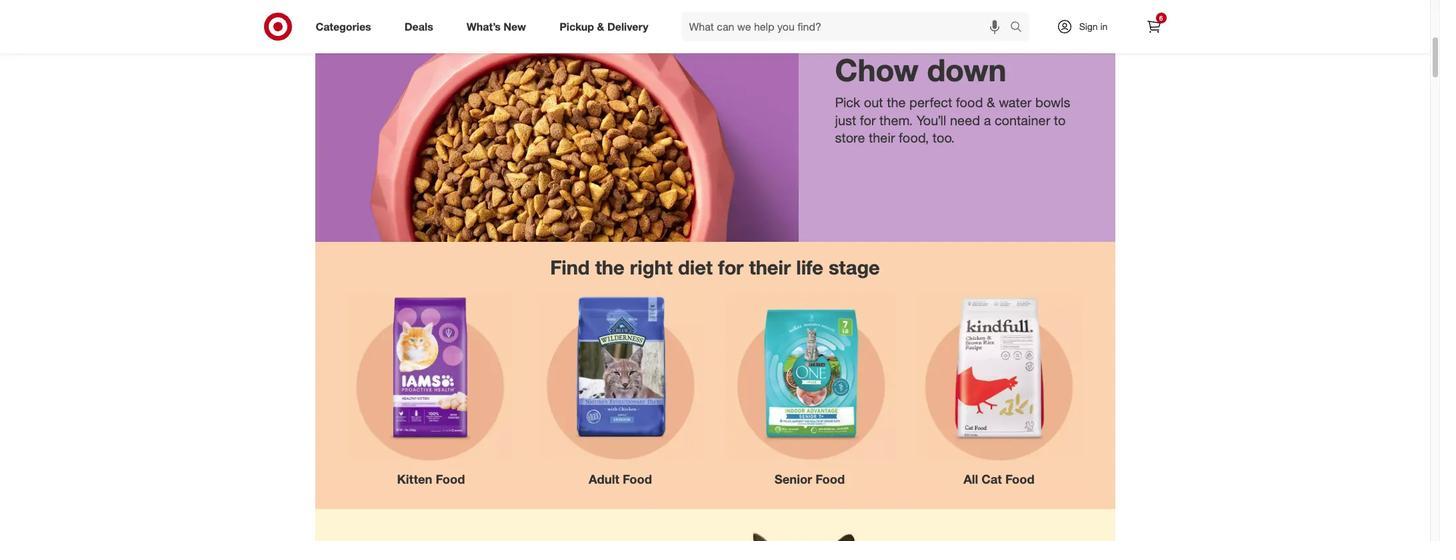 Task type: locate. For each thing, give the bounding box(es) containing it.
for down out
[[860, 112, 876, 128]]

the up the them.
[[887, 94, 906, 110]]

1 horizontal spatial their
[[869, 130, 896, 146]]

food right cat
[[1006, 472, 1035, 487]]

pickup & delivery link
[[548, 12, 665, 41]]

store
[[835, 130, 865, 146]]

& up "a"
[[987, 94, 996, 110]]

the
[[887, 94, 906, 110], [595, 255, 625, 279]]

kitten food
[[397, 472, 465, 487]]

1 food from the left
[[436, 472, 465, 487]]

& right pickup
[[597, 20, 605, 33]]

pickup & delivery
[[560, 20, 649, 33]]

down
[[928, 51, 1007, 89]]

food right kitten
[[436, 472, 465, 487]]

bowls
[[1036, 94, 1071, 110]]

food right senior on the right bottom of page
[[816, 472, 845, 487]]

too.
[[933, 130, 955, 146]]

food for senior food
[[816, 472, 845, 487]]

1 horizontal spatial the
[[887, 94, 906, 110]]

them.
[[880, 112, 913, 128]]

their left the life
[[749, 255, 791, 279]]

sign in
[[1080, 21, 1108, 32]]

categories
[[316, 20, 371, 33]]

senior
[[775, 472, 813, 487]]

their down the them.
[[869, 130, 896, 146]]

food,
[[899, 130, 929, 146]]

kitten food link
[[337, 282, 526, 488]]

food right adult
[[623, 472, 652, 487]]

1 vertical spatial for
[[718, 255, 744, 279]]

&
[[597, 20, 605, 33], [987, 94, 996, 110]]

search
[[1004, 21, 1036, 34]]

0 vertical spatial for
[[860, 112, 876, 128]]

for right diet
[[718, 255, 744, 279]]

0 horizontal spatial for
[[718, 255, 744, 279]]

& inside chow down pick out the perfect food & water bowls just for them. you'll need a container to store their food, too.
[[987, 94, 996, 110]]

right
[[630, 255, 673, 279]]

water
[[999, 94, 1032, 110]]

0 vertical spatial &
[[597, 20, 605, 33]]

1 horizontal spatial for
[[860, 112, 876, 128]]

the right find on the left of the page
[[595, 255, 625, 279]]

their
[[869, 130, 896, 146], [749, 255, 791, 279]]

1 vertical spatial the
[[595, 255, 625, 279]]

what's new
[[467, 20, 526, 33]]

all cat food link
[[905, 282, 1094, 488]]

categories link
[[305, 12, 388, 41]]

1 horizontal spatial &
[[987, 94, 996, 110]]

perfect
[[910, 94, 953, 110]]

search button
[[1004, 12, 1036, 44]]

diet
[[678, 255, 713, 279]]

deals link
[[393, 12, 450, 41]]

0 vertical spatial their
[[869, 130, 896, 146]]

find the right diet for their life stage
[[551, 255, 880, 279]]

2 food from the left
[[623, 472, 652, 487]]

3 food from the left
[[816, 472, 845, 487]]

deals
[[405, 20, 433, 33]]

0 horizontal spatial their
[[749, 255, 791, 279]]

0 vertical spatial the
[[887, 94, 906, 110]]

need
[[951, 112, 981, 128]]

1 vertical spatial their
[[749, 255, 791, 279]]

0 horizontal spatial the
[[595, 255, 625, 279]]

1 vertical spatial &
[[987, 94, 996, 110]]

food
[[436, 472, 465, 487], [623, 472, 652, 487], [816, 472, 845, 487], [1006, 472, 1035, 487]]

the inside chow down pick out the perfect food & water bowls just for them. you'll need a container to store their food, too.
[[887, 94, 906, 110]]

life
[[797, 255, 824, 279]]

for
[[860, 112, 876, 128], [718, 255, 744, 279]]

what's
[[467, 20, 501, 33]]

what's new link
[[455, 12, 543, 41]]

new
[[504, 20, 526, 33]]

all
[[964, 472, 979, 487]]



Task type: describe. For each thing, give the bounding box(es) containing it.
0 horizontal spatial &
[[597, 20, 605, 33]]

What can we help you find? suggestions appear below search field
[[681, 12, 1014, 41]]

sign
[[1080, 21, 1098, 32]]

pickup
[[560, 20, 594, 33]]

6 link
[[1140, 12, 1169, 41]]

out
[[864, 94, 884, 110]]

in
[[1101, 21, 1108, 32]]

chow down pick out the perfect food & water bowls just for them. you'll need a container to store their food, too.
[[835, 51, 1071, 146]]

senior food
[[775, 472, 845, 487]]

all cat food
[[964, 472, 1035, 487]]

their inside chow down pick out the perfect food & water bowls just for them. you'll need a container to store their food, too.
[[869, 130, 896, 146]]

delivery
[[608, 20, 649, 33]]

to
[[1055, 112, 1066, 128]]

food for kitten food
[[436, 472, 465, 487]]

6
[[1160, 14, 1164, 22]]

for inside chow down pick out the perfect food & water bowls just for them. you'll need a container to store their food, too.
[[860, 112, 876, 128]]

food for adult food
[[623, 472, 652, 487]]

container
[[995, 112, 1051, 128]]

find
[[551, 255, 590, 279]]

cat
[[982, 472, 1002, 487]]

adult food
[[589, 472, 652, 487]]

just
[[835, 112, 857, 128]]

you'll
[[917, 112, 947, 128]]

4 food from the left
[[1006, 472, 1035, 487]]

pick
[[835, 94, 861, 110]]

stage
[[829, 255, 880, 279]]

senior food link
[[715, 282, 905, 488]]

chow
[[835, 51, 919, 89]]

a
[[984, 112, 991, 128]]

food
[[956, 94, 984, 110]]

adult food link
[[526, 282, 715, 488]]

adult
[[589, 472, 620, 487]]

sign in link
[[1046, 12, 1129, 41]]

kitten
[[397, 472, 433, 487]]



Task type: vqa. For each thing, say whether or not it's contained in the screenshot.
"Adult"
yes



